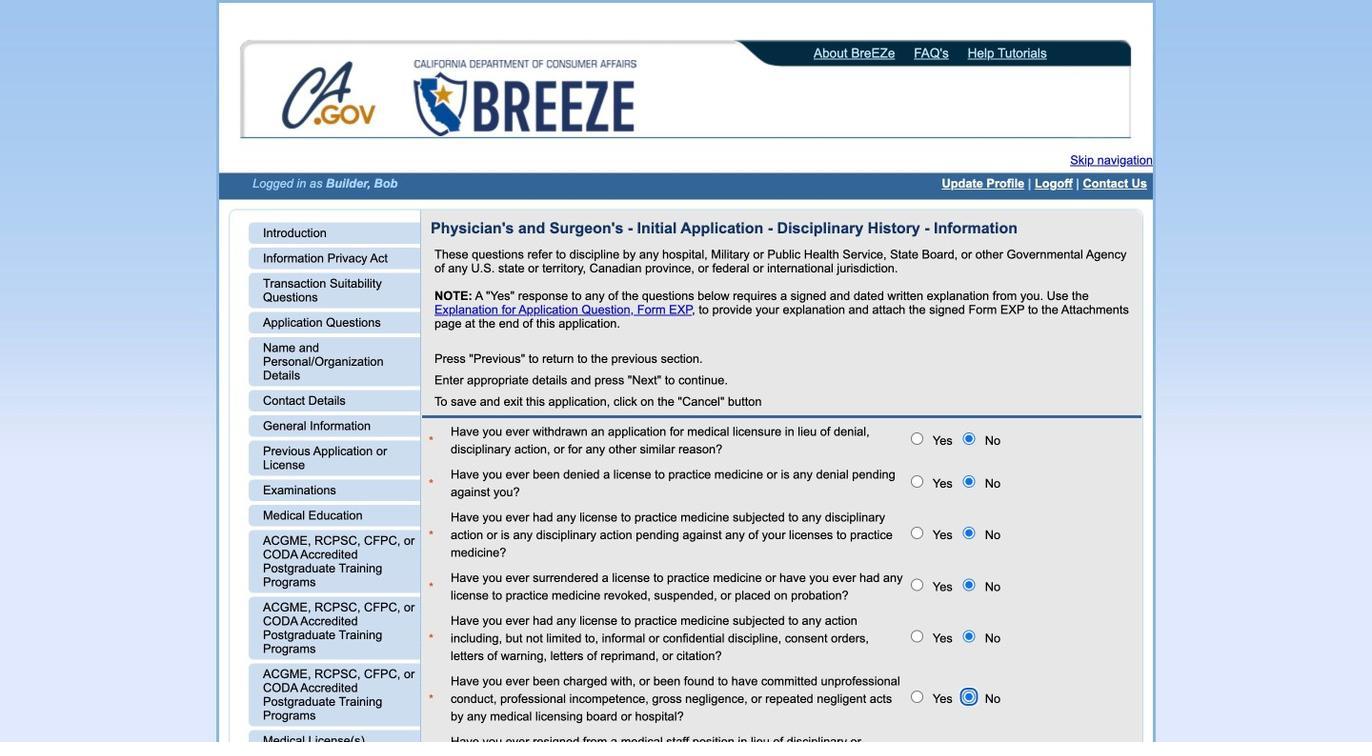 Task type: describe. For each thing, give the bounding box(es) containing it.
state of california breeze image
[[410, 60, 640, 136]]



Task type: vqa. For each thing, say whether or not it's contained in the screenshot.
Ca.Gov IMAGE in the top of the page
yes



Task type: locate. For each thing, give the bounding box(es) containing it.
  radio
[[911, 432, 923, 445], [963, 432, 975, 445], [963, 475, 975, 488], [911, 527, 923, 539], [911, 579, 923, 591], [911, 630, 923, 643], [963, 630, 975, 643]]

ca.gov image
[[281, 60, 378, 134]]

  radio
[[911, 475, 923, 488], [963, 527, 975, 539], [963, 579, 975, 591], [911, 691, 923, 703], [963, 691, 975, 703]]



